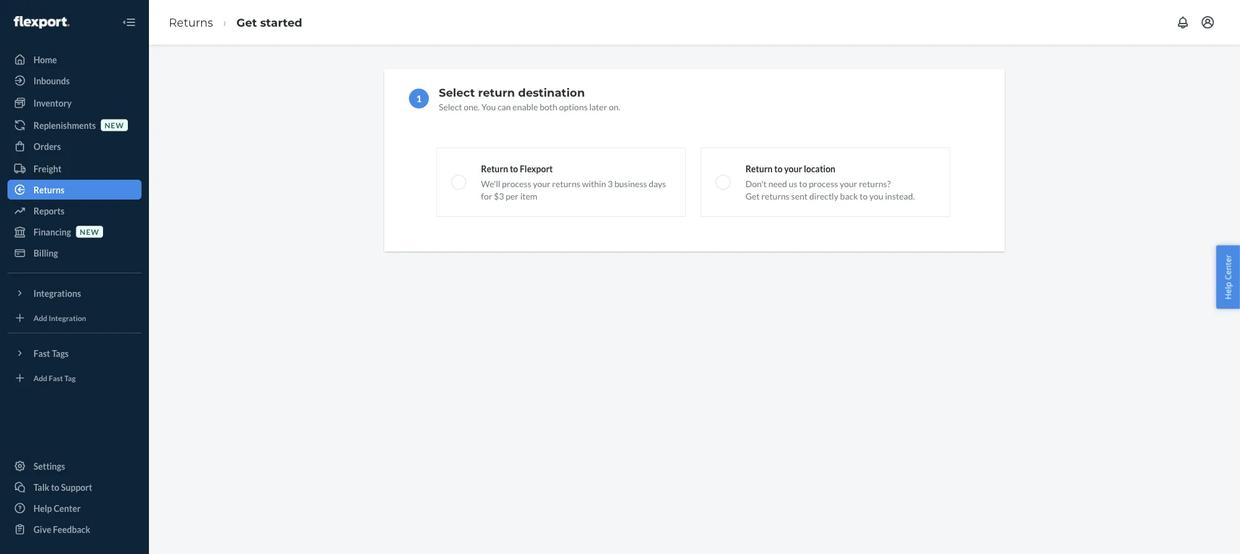 Task type: vqa. For each thing, say whether or not it's contained in the screenshot.
to for Flexport
yes



Task type: describe. For each thing, give the bounding box(es) containing it.
directly
[[809, 191, 839, 201]]

new for financing
[[80, 227, 99, 236]]

give
[[34, 525, 51, 535]]

reports link
[[7, 201, 142, 221]]

get started link
[[237, 15, 302, 29]]

inventory
[[34, 98, 72, 108]]

sent
[[791, 191, 808, 201]]

feedback
[[53, 525, 90, 535]]

add for add fast tag
[[34, 374, 47, 383]]

flexport logo image
[[14, 16, 69, 29]]

you
[[482, 101, 496, 112]]

reports
[[34, 206, 64, 216]]

business
[[615, 178, 647, 189]]

$3
[[494, 191, 504, 201]]

settings
[[34, 462, 65, 472]]

back
[[840, 191, 858, 201]]

select return destination select one. you can enable both options later on.
[[439, 86, 621, 112]]

integrations button
[[7, 284, 142, 304]]

add integration
[[34, 314, 86, 323]]

help center inside button
[[1223, 255, 1234, 300]]

started
[[260, 15, 302, 29]]

return for don't
[[746, 164, 773, 174]]

fast inside 'fast tags' dropdown button
[[34, 349, 50, 359]]

add for add integration
[[34, 314, 47, 323]]

your inside return to flexport we'll process your returns within 3 business days for $3 per item
[[533, 178, 551, 189]]

days
[[649, 178, 666, 189]]

tag
[[64, 374, 76, 383]]

get started
[[237, 15, 302, 29]]

center inside button
[[1223, 255, 1234, 280]]

don't
[[746, 178, 767, 189]]

billing
[[34, 248, 58, 259]]

returns inside return to flexport we'll process your returns within 3 business days for $3 per item
[[552, 178, 580, 189]]

1
[[417, 93, 422, 104]]

1 horizontal spatial your
[[784, 164, 802, 174]]

to left you
[[860, 191, 868, 201]]

0 horizontal spatial help center
[[34, 504, 81, 514]]

within
[[582, 178, 606, 189]]

options
[[559, 101, 588, 112]]

tags
[[52, 349, 69, 359]]

return
[[478, 86, 515, 99]]

get inside breadcrumbs navigation
[[237, 15, 257, 29]]

inbounds link
[[7, 71, 142, 91]]

need
[[768, 178, 787, 189]]

process inside return to flexport we'll process your returns within 3 business days for $3 per item
[[502, 178, 531, 189]]

for
[[481, 191, 492, 201]]

process inside return to your location don't need us to process your returns? get returns sent directly back to you instead.
[[809, 178, 838, 189]]

returns?
[[859, 178, 891, 189]]

add fast tag
[[34, 374, 76, 383]]

inventory link
[[7, 93, 142, 113]]

1 vertical spatial returns link
[[7, 180, 142, 200]]

return to flexport we'll process your returns within 3 business days for $3 per item
[[481, 164, 666, 201]]

both
[[540, 101, 558, 112]]

returns inside breadcrumbs navigation
[[169, 15, 213, 29]]

settings link
[[7, 457, 142, 477]]

get inside return to your location don't need us to process your returns? get returns sent directly back to you instead.
[[746, 191, 760, 201]]

2 horizontal spatial your
[[840, 178, 857, 189]]

to for your
[[774, 164, 783, 174]]

close navigation image
[[122, 15, 137, 30]]

to right the us
[[799, 178, 807, 189]]



Task type: locate. For each thing, give the bounding box(es) containing it.
breadcrumbs navigation
[[159, 4, 312, 40]]

returns link
[[169, 15, 213, 29], [7, 180, 142, 200]]

return to your location don't need us to process your returns? get returns sent directly back to you instead.
[[746, 164, 915, 201]]

0 horizontal spatial center
[[54, 504, 81, 514]]

add
[[34, 314, 47, 323], [34, 374, 47, 383]]

select left one.
[[439, 101, 462, 112]]

1 horizontal spatial returns link
[[169, 15, 213, 29]]

0 vertical spatial help
[[1223, 282, 1234, 300]]

0 horizontal spatial your
[[533, 178, 551, 189]]

we'll
[[481, 178, 500, 189]]

give feedback
[[34, 525, 90, 535]]

1 horizontal spatial help center
[[1223, 255, 1234, 300]]

billing link
[[7, 243, 142, 263]]

help center button
[[1216, 246, 1240, 309]]

fast tags
[[34, 349, 69, 359]]

returns inside return to your location don't need us to process your returns? get returns sent directly back to you instead.
[[761, 191, 790, 201]]

open account menu image
[[1201, 15, 1216, 30]]

orders link
[[7, 137, 142, 156]]

financing
[[34, 227, 71, 237]]

one.
[[464, 101, 480, 112]]

talk
[[34, 483, 49, 493]]

1 horizontal spatial process
[[809, 178, 838, 189]]

your down flexport
[[533, 178, 551, 189]]

help center
[[1223, 255, 1234, 300], [34, 504, 81, 514]]

integrations
[[34, 288, 81, 299]]

to up the need on the right top of page
[[774, 164, 783, 174]]

orders
[[34, 141, 61, 152]]

1 horizontal spatial new
[[105, 121, 124, 130]]

inbounds
[[34, 75, 70, 86]]

home link
[[7, 50, 142, 70]]

returns
[[169, 15, 213, 29], [34, 185, 64, 195]]

0 horizontal spatial returns link
[[7, 180, 142, 200]]

home
[[34, 54, 57, 65]]

0 horizontal spatial process
[[502, 178, 531, 189]]

to inside button
[[51, 483, 59, 493]]

freight
[[34, 164, 61, 174]]

get left started
[[237, 15, 257, 29]]

process up directly
[[809, 178, 838, 189]]

0 vertical spatial returns
[[169, 15, 213, 29]]

your
[[784, 164, 802, 174], [533, 178, 551, 189], [840, 178, 857, 189]]

returns link up reports link
[[7, 180, 142, 200]]

returns up reports
[[34, 185, 64, 195]]

1 horizontal spatial get
[[746, 191, 760, 201]]

new
[[105, 121, 124, 130], [80, 227, 99, 236]]

returns down the need on the right top of page
[[761, 191, 790, 201]]

destination
[[518, 86, 585, 99]]

give feedback button
[[7, 520, 142, 540]]

help inside button
[[1223, 282, 1234, 300]]

add left integration
[[34, 314, 47, 323]]

1 vertical spatial select
[[439, 101, 462, 112]]

1 horizontal spatial returns
[[761, 191, 790, 201]]

open notifications image
[[1176, 15, 1191, 30]]

new down reports link
[[80, 227, 99, 236]]

0 vertical spatial new
[[105, 121, 124, 130]]

returns
[[552, 178, 580, 189], [761, 191, 790, 201]]

1 horizontal spatial help
[[1223, 282, 1234, 300]]

0 horizontal spatial returns
[[552, 178, 580, 189]]

process up per
[[502, 178, 531, 189]]

can
[[498, 101, 511, 112]]

center
[[1223, 255, 1234, 280], [54, 504, 81, 514]]

2 add from the top
[[34, 374, 47, 383]]

return inside return to your location don't need us to process your returns? get returns sent directly back to you instead.
[[746, 164, 773, 174]]

return up don't
[[746, 164, 773, 174]]

per
[[506, 191, 519, 201]]

1 vertical spatial fast
[[49, 374, 63, 383]]

flexport
[[520, 164, 553, 174]]

3
[[608, 178, 613, 189]]

get
[[237, 15, 257, 29], [746, 191, 760, 201]]

freight link
[[7, 159, 142, 179]]

fast inside add fast tag link
[[49, 374, 63, 383]]

1 vertical spatial add
[[34, 374, 47, 383]]

to
[[510, 164, 518, 174], [774, 164, 783, 174], [799, 178, 807, 189], [860, 191, 868, 201], [51, 483, 59, 493]]

fast tags button
[[7, 344, 142, 364]]

return
[[481, 164, 508, 174], [746, 164, 773, 174]]

select up one.
[[439, 86, 475, 99]]

to for flexport
[[510, 164, 518, 174]]

talk to support
[[34, 483, 92, 493]]

instead.
[[885, 191, 915, 201]]

talk to support button
[[7, 478, 142, 498]]

later
[[589, 101, 607, 112]]

replenishments
[[34, 120, 96, 131]]

your up 'back' at the top right of the page
[[840, 178, 857, 189]]

you
[[870, 191, 884, 201]]

0 vertical spatial select
[[439, 86, 475, 99]]

to for support
[[51, 483, 59, 493]]

1 horizontal spatial returns
[[169, 15, 213, 29]]

returns link right close navigation image
[[169, 15, 213, 29]]

new up "orders" link
[[105, 121, 124, 130]]

0 horizontal spatial returns
[[34, 185, 64, 195]]

get down don't
[[746, 191, 760, 201]]

add fast tag link
[[7, 369, 142, 389]]

1 vertical spatial returns
[[34, 185, 64, 195]]

to inside return to flexport we'll process your returns within 3 business days for $3 per item
[[510, 164, 518, 174]]

integration
[[49, 314, 86, 323]]

to left flexport
[[510, 164, 518, 174]]

0 horizontal spatial new
[[80, 227, 99, 236]]

new for replenishments
[[105, 121, 124, 130]]

location
[[804, 164, 836, 174]]

0 vertical spatial center
[[1223, 255, 1234, 280]]

0 vertical spatial returns link
[[169, 15, 213, 29]]

add down fast tags
[[34, 374, 47, 383]]

1 vertical spatial help center
[[34, 504, 81, 514]]

0 horizontal spatial get
[[237, 15, 257, 29]]

help center link
[[7, 499, 142, 519]]

0 horizontal spatial help
[[34, 504, 52, 514]]

fast left the tags
[[34, 349, 50, 359]]

2 return from the left
[[746, 164, 773, 174]]

select
[[439, 86, 475, 99], [439, 101, 462, 112]]

0 vertical spatial help center
[[1223, 255, 1234, 300]]

0 vertical spatial fast
[[34, 349, 50, 359]]

1 vertical spatial returns
[[761, 191, 790, 201]]

1 vertical spatial center
[[54, 504, 81, 514]]

to right talk at the bottom
[[51, 483, 59, 493]]

0 vertical spatial returns
[[552, 178, 580, 189]]

1 return from the left
[[481, 164, 508, 174]]

returns right close navigation image
[[169, 15, 213, 29]]

1 vertical spatial get
[[746, 191, 760, 201]]

return for process
[[481, 164, 508, 174]]

return inside return to flexport we'll process your returns within 3 business days for $3 per item
[[481, 164, 508, 174]]

1 horizontal spatial center
[[1223, 255, 1234, 280]]

fast left tag
[[49, 374, 63, 383]]

us
[[789, 178, 798, 189]]

1 add from the top
[[34, 314, 47, 323]]

0 horizontal spatial return
[[481, 164, 508, 174]]

0 vertical spatial get
[[237, 15, 257, 29]]

support
[[61, 483, 92, 493]]

your up the us
[[784, 164, 802, 174]]

returns left within on the top left of page
[[552, 178, 580, 189]]

2 process from the left
[[809, 178, 838, 189]]

1 vertical spatial new
[[80, 227, 99, 236]]

fast
[[34, 349, 50, 359], [49, 374, 63, 383]]

help
[[1223, 282, 1234, 300], [34, 504, 52, 514]]

0 vertical spatial add
[[34, 314, 47, 323]]

add integration link
[[7, 309, 142, 328]]

process
[[502, 178, 531, 189], [809, 178, 838, 189]]

2 select from the top
[[439, 101, 462, 112]]

enable
[[513, 101, 538, 112]]

1 horizontal spatial return
[[746, 164, 773, 174]]

1 process from the left
[[502, 178, 531, 189]]

return up we'll
[[481, 164, 508, 174]]

on.
[[609, 101, 621, 112]]

item
[[520, 191, 538, 201]]

1 select from the top
[[439, 86, 475, 99]]

1 vertical spatial help
[[34, 504, 52, 514]]



